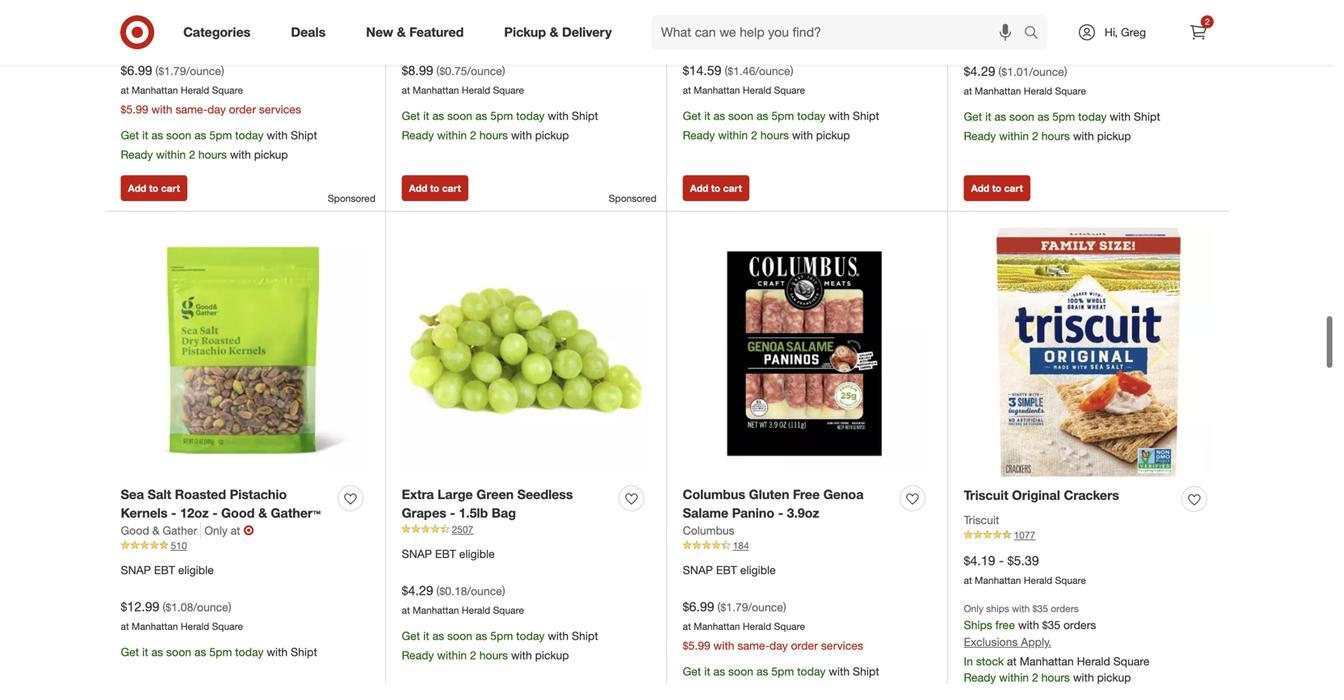 Task type: vqa. For each thing, say whether or not it's contained in the screenshot.
Hours
yes



Task type: locate. For each thing, give the bounding box(es) containing it.
1 horizontal spatial day
[[770, 639, 788, 653]]

$4.29 left $0.18
[[402, 583, 433, 599]]

as
[[433, 109, 444, 123], [476, 109, 487, 123], [714, 109, 726, 123], [757, 109, 769, 123], [995, 110, 1007, 124], [1038, 110, 1050, 124], [152, 128, 163, 142], [195, 128, 206, 142], [433, 629, 444, 643], [476, 629, 487, 643], [152, 645, 163, 659], [195, 645, 206, 659], [714, 665, 726, 679], [757, 665, 769, 679]]

1 horizontal spatial $4.29
[[964, 63, 996, 79]]

$0.75
[[440, 64, 467, 78]]

good up ¬
[[221, 505, 255, 521]]

$4.29 inside $4.29 ( $1.01 /ounce ) at manhattan herald square
[[964, 63, 996, 79]]

1 vertical spatial orders
[[1064, 618, 1097, 632]]

1 add from the left
[[128, 182, 146, 194]]

/ounce inside $4.29 ( $0.18 /ounce ) at manhattan herald square
[[467, 584, 502, 598]]

0 horizontal spatial day
[[208, 102, 226, 116]]

- inside $4.19 - $5.39 at manhattan herald square
[[999, 553, 1004, 569]]

0 horizontal spatial same-
[[176, 102, 208, 116]]

- right 12oz
[[212, 505, 218, 521]]

1 horizontal spatial good
[[221, 505, 255, 521]]

1 add to cart from the left
[[128, 182, 180, 194]]

( inside $8.99 ( $0.75 /ounce ) at manhattan herald square
[[437, 64, 440, 78]]

$1.79
[[159, 64, 186, 78], [721, 600, 748, 614]]

/ounce for $1.08
[[193, 600, 228, 614]]

3 add from the left
[[690, 182, 709, 194]]

/ounce inside $8.99 ( $0.75 /ounce ) at manhattan herald square
[[467, 64, 502, 78]]

$4.29 for $1.01
[[964, 63, 996, 79]]

columbus up salame
[[683, 487, 746, 503]]

/ounce down the 184
[[748, 600, 784, 614]]

get it as soon as 5pm today with shipt ready within 2 hours with pickup for $1.46
[[683, 109, 880, 142]]

1 vertical spatial same-
[[738, 639, 770, 653]]

ebt down 581
[[716, 27, 737, 41]]

& inside pickup & delivery link
[[550, 24, 559, 40]]

1 horizontal spatial same-
[[738, 639, 770, 653]]

columbus inside columbus gluten free genoa salame panino - 3.9oz
[[683, 487, 746, 503]]

4 cart from the left
[[1005, 182, 1024, 194]]

manhattan inside $12.99 ( $1.08 /ounce ) at manhattan herald square
[[132, 620, 178, 632]]

herald inside $12.99 ( $1.08 /ounce ) at manhattan herald square
[[181, 620, 209, 632]]

greg
[[1121, 25, 1147, 39]]

2 cart from the left
[[442, 182, 461, 194]]

sponsored
[[328, 192, 376, 204], [609, 192, 657, 204]]

1 vertical spatial $1.79
[[721, 600, 748, 614]]

) for $0.18
[[502, 584, 505, 598]]

0 horizontal spatial $6.99
[[121, 63, 152, 78]]

- down large
[[450, 505, 455, 521]]

at inside $4.19 - $5.39 at manhattan herald square
[[964, 575, 973, 587]]

0 horizontal spatial good
[[121, 523, 149, 538]]

add to cart button for $6.99
[[121, 175, 187, 201]]

& right 'new'
[[397, 24, 406, 40]]

- inside extra large green seedless grapes - 1.5lb bag
[[450, 505, 455, 521]]

only down sea salt roasted pistachio kernels - 12oz - good & gather™
[[205, 523, 228, 538]]

hi, greg
[[1105, 25, 1147, 39]]

) right $1.46
[[791, 64, 794, 78]]

$6.99
[[121, 63, 152, 78], [683, 599, 715, 615]]

0 horizontal spatial $4.29
[[402, 583, 433, 599]]

in stock at  manhattan herald square
[[964, 654, 1150, 668]]

4 add to cart button from the left
[[964, 175, 1031, 201]]

( inside $4.29 ( $0.18 /ounce ) at manhattan herald square
[[437, 584, 440, 598]]

2098 link
[[964, 3, 1214, 17]]

manhattan
[[132, 84, 178, 96], [413, 84, 459, 96], [694, 84, 740, 96], [975, 85, 1022, 97], [975, 575, 1022, 587], [413, 604, 459, 616], [132, 620, 178, 632], [694, 620, 740, 632], [1020, 654, 1074, 668]]

$4.29 inside $4.29 ( $0.18 /ounce ) at manhattan herald square
[[402, 583, 433, 599]]

& down kernels
[[152, 523, 160, 538]]

ebt up $0.75
[[435, 27, 456, 41]]

) inside $12.99 ( $1.08 /ounce ) at manhattan herald square
[[228, 600, 231, 614]]

triscuit original crackers image
[[964, 228, 1214, 477], [964, 228, 1214, 477]]

pickup
[[535, 128, 569, 142], [817, 128, 850, 142], [1098, 129, 1132, 143], [254, 148, 288, 162], [535, 648, 569, 663]]

to
[[149, 182, 158, 194], [430, 182, 440, 194], [711, 182, 721, 194], [993, 182, 1002, 194]]

1 horizontal spatial sponsored
[[609, 192, 657, 204]]

salt
[[148, 487, 171, 503]]

manhattan inside $4.19 - $5.39 at manhattan herald square
[[975, 575, 1022, 587]]

1 horizontal spatial $5.99
[[683, 639, 711, 653]]

0 vertical spatial only
[[205, 523, 228, 538]]

0 horizontal spatial $1.79
[[159, 64, 186, 78]]

& for pickup & delivery
[[550, 24, 559, 40]]

new & featured
[[366, 24, 464, 40]]

- down gluten
[[778, 505, 784, 521]]

snap
[[121, 27, 151, 41], [402, 27, 432, 41], [683, 27, 713, 41], [964, 27, 994, 42], [402, 547, 432, 561], [121, 563, 151, 577], [683, 563, 713, 577]]

( for $1.46
[[725, 64, 728, 78]]

0 horizontal spatial only
[[205, 523, 228, 538]]

pistachio
[[230, 487, 287, 503]]

free
[[793, 487, 820, 503]]

3 to from the left
[[711, 182, 721, 194]]

3.9oz
[[787, 505, 820, 521]]

1 vertical spatial $35
[[1043, 618, 1061, 632]]

0 horizontal spatial services
[[259, 102, 301, 116]]

2 horizontal spatial get it as soon as 5pm today with shipt ready within 2 hours with pickup
[[964, 110, 1161, 143]]

$6.99 ( $1.79 /ounce ) at manhattan herald square $5.99 with same-day order services
[[121, 63, 301, 116], [683, 599, 864, 653]]

0 vertical spatial good
[[221, 505, 255, 521]]

ready within 2 hours with pickup for $6.99
[[121, 148, 288, 162]]

1 vertical spatial good
[[121, 523, 149, 538]]

$1.79 down the 184
[[721, 600, 748, 614]]

within for $1.01
[[1000, 129, 1029, 143]]

0 vertical spatial $4.29
[[964, 63, 996, 79]]

1 vertical spatial only
[[964, 603, 984, 615]]

) for $1.01
[[1065, 65, 1068, 79]]

- left $5.39
[[999, 553, 1004, 569]]

triscuit inside triscuit original crackers link
[[964, 488, 1009, 503]]

2
[[1206, 17, 1210, 27], [470, 128, 476, 142], [751, 128, 758, 142], [1033, 129, 1039, 143], [189, 148, 195, 162], [470, 648, 476, 663]]

$35 inside ships free with $35 orders exclusions apply.
[[1043, 618, 1061, 632]]

(
[[155, 64, 159, 78], [437, 64, 440, 78], [725, 64, 728, 78], [999, 65, 1002, 79], [437, 584, 440, 598], [163, 600, 166, 614], [718, 600, 721, 614]]

ebt down the 184
[[716, 563, 737, 577]]

search button
[[1017, 15, 1056, 53]]

0 horizontal spatial get it as soon as 5pm today with shipt ready within 2 hours with pickup
[[402, 629, 598, 663]]

new & featured link
[[352, 15, 484, 50]]

deals link
[[277, 15, 346, 50]]

triscuit original crackers link
[[964, 486, 1120, 505]]

/ounce inside $12.99 ( $1.08 /ounce ) at manhattan herald square
[[193, 600, 228, 614]]

extra large green seedless grapes - 1.5lb bag link
[[402, 486, 613, 523]]

categories
[[183, 24, 251, 40]]

$4.19
[[964, 553, 996, 569]]

1 sponsored from the left
[[328, 192, 376, 204]]

/ounce down 581 link
[[756, 64, 791, 78]]

4 to from the left
[[993, 182, 1002, 194]]

sponsored for $8.99
[[609, 192, 657, 204]]

herald
[[181, 84, 209, 96], [462, 84, 491, 96], [743, 84, 772, 96], [1024, 85, 1053, 97], [1024, 575, 1053, 587], [462, 604, 491, 616], [181, 620, 209, 632], [743, 620, 772, 632], [1077, 654, 1111, 668]]

) down pickup
[[502, 64, 505, 78]]

extra large green seedless grapes - 1.5lb bag image
[[402, 228, 651, 476], [402, 228, 651, 476]]

) right $1.01
[[1065, 65, 1068, 79]]

columbus gluten free genoa salame panino - 3.9oz image
[[683, 228, 932, 476], [683, 228, 932, 476]]

) for $0.75
[[502, 64, 505, 78]]

) inside $14.59 ( $1.46 /ounce ) at manhattan herald square
[[791, 64, 794, 78]]

crackers
[[1064, 488, 1120, 503]]

square inside $14.59 ( $1.46 /ounce ) at manhattan herald square
[[774, 84, 805, 96]]

4 add from the left
[[972, 182, 990, 194]]

triscuit for triscuit original crackers
[[964, 488, 1009, 503]]

today
[[516, 109, 545, 123], [798, 109, 826, 123], [1079, 110, 1107, 124], [235, 128, 264, 142], [516, 629, 545, 643], [235, 645, 264, 659], [798, 665, 826, 679]]

original
[[1012, 488, 1061, 503]]

columbus down salame
[[683, 523, 735, 538]]

at inside $12.99 ( $1.08 /ounce ) at manhattan herald square
[[121, 620, 129, 632]]

) inside $4.29 ( $1.01 /ounce ) at manhattan herald square
[[1065, 65, 1068, 79]]

2 sponsored from the left
[[609, 192, 657, 204]]

with inside ships free with $35 orders exclusions apply.
[[1019, 618, 1040, 632]]

1 vertical spatial $4.29
[[402, 583, 433, 599]]

triscuit up $4.19
[[964, 513, 1000, 527]]

/ounce for $0.18
[[467, 584, 502, 598]]

1 vertical spatial order
[[791, 639, 818, 653]]

3 cart from the left
[[723, 182, 742, 194]]

1 horizontal spatial $6.99
[[683, 599, 715, 615]]

ebt down the 2098
[[998, 27, 1019, 42]]

get
[[402, 109, 420, 123], [683, 109, 701, 123], [964, 110, 983, 124], [121, 128, 139, 142], [402, 629, 420, 643], [121, 645, 139, 659], [683, 665, 701, 679]]

same-
[[176, 102, 208, 116], [738, 639, 770, 653]]

green
[[477, 487, 514, 503]]

) right '$1.08'
[[228, 600, 231, 614]]

/ounce down categories
[[186, 64, 221, 78]]

4 add to cart from the left
[[972, 182, 1024, 194]]

apply.
[[1021, 635, 1052, 649]]

0 horizontal spatial order
[[229, 102, 256, 116]]

at inside $8.99 ( $0.75 /ounce ) at manhattan herald square
[[402, 84, 410, 96]]

1 horizontal spatial get it as soon as 5pm today with shipt ready within 2 hours with pickup
[[683, 109, 880, 142]]

genoa
[[824, 487, 864, 503]]

$35 up apply.
[[1043, 618, 1061, 632]]

1 add to cart button from the left
[[121, 175, 187, 201]]

) inside $8.99 ( $0.75 /ounce ) at manhattan herald square
[[502, 64, 505, 78]]

only
[[205, 523, 228, 538], [964, 603, 984, 615]]

0 horizontal spatial ready within 2 hours with pickup
[[121, 148, 288, 162]]

( inside $4.29 ( $1.01 /ounce ) at manhattan herald square
[[999, 65, 1002, 79]]

( for $1.08
[[163, 600, 166, 614]]

2 to from the left
[[430, 182, 440, 194]]

184 link
[[683, 539, 932, 553]]

1 cart from the left
[[161, 182, 180, 194]]

/ounce for $1.46
[[756, 64, 791, 78]]

columbus for columbus
[[683, 523, 735, 538]]

orders for ships free with $35 orders exclusions apply.
[[1064, 618, 1097, 632]]

eligible
[[178, 27, 214, 41], [459, 27, 495, 41], [741, 27, 776, 41], [1022, 27, 1057, 42], [459, 547, 495, 561], [178, 563, 214, 577], [741, 563, 776, 577]]

to for $14.59
[[711, 182, 721, 194]]

/ounce down 2507
[[467, 584, 502, 598]]

/ounce inside $14.59 ( $1.46 /ounce ) at manhattan herald square
[[756, 64, 791, 78]]

) right $0.18
[[502, 584, 505, 598]]

1 vertical spatial $5.99
[[683, 639, 711, 653]]

1 triscuit from the top
[[964, 488, 1009, 503]]

0 vertical spatial columbus
[[683, 487, 746, 503]]

2 triscuit from the top
[[964, 513, 1000, 527]]

triscuit up triscuit link
[[964, 488, 1009, 503]]

kernels
[[121, 505, 168, 521]]

orders up ships free with $35 orders exclusions apply.
[[1051, 603, 1079, 615]]

& right pickup
[[550, 24, 559, 40]]

get it as soon as 5pm today with shipt ready within 2 hours with pickup down $4.29 ( $1.01 /ounce ) at manhattan herald square
[[964, 110, 1161, 143]]

$5.99
[[121, 102, 148, 116], [683, 639, 711, 653]]

columbus gluten free genoa salame panino - 3.9oz
[[683, 487, 864, 521]]

1 vertical spatial $6.99
[[683, 599, 715, 615]]

add for $8.99
[[409, 182, 428, 194]]

1 vertical spatial $6.99 ( $1.79 /ounce ) at manhattan herald square $5.99 with same-day order services
[[683, 599, 864, 653]]

cart for $14.59
[[723, 182, 742, 194]]

What can we help you find? suggestions appear below search field
[[652, 15, 1029, 50]]

ready
[[402, 128, 434, 142], [683, 128, 715, 142], [964, 129, 997, 143], [121, 148, 153, 162], [402, 648, 434, 663]]

sponsored for $6.99
[[328, 192, 376, 204]]

3 add to cart button from the left
[[683, 175, 750, 201]]

$4.29 left $1.01
[[964, 63, 996, 79]]

hours for $0.18
[[480, 648, 508, 663]]

good down kernels
[[121, 523, 149, 538]]

ready within 2 hours with pickup
[[402, 128, 569, 142], [121, 148, 288, 162]]

0 vertical spatial same-
[[176, 102, 208, 116]]

0 vertical spatial triscuit
[[964, 488, 1009, 503]]

1077 link
[[964, 528, 1214, 543]]

-
[[171, 505, 176, 521], [212, 505, 218, 521], [450, 505, 455, 521], [778, 505, 784, 521], [999, 553, 1004, 569]]

( inside $14.59 ( $1.46 /ounce ) at manhattan herald square
[[725, 64, 728, 78]]

manhattan inside $14.59 ( $1.46 /ounce ) at manhattan herald square
[[694, 84, 740, 96]]

ready for $1.46
[[683, 128, 715, 142]]

0 vertical spatial $5.99
[[121, 102, 148, 116]]

1 columbus from the top
[[683, 487, 746, 503]]

0 horizontal spatial sponsored
[[328, 192, 376, 204]]

ebt down 510 on the left
[[154, 563, 175, 577]]

orders inside ships free with $35 orders exclusions apply.
[[1064, 618, 1097, 632]]

2507 link
[[402, 523, 651, 537]]

1 vertical spatial columbus
[[683, 523, 735, 538]]

at inside $4.29 ( $0.18 /ounce ) at manhattan herald square
[[402, 604, 410, 616]]

square inside $4.29 ( $1.01 /ounce ) at manhattan herald square
[[1056, 85, 1087, 97]]

1 vertical spatial ready within 2 hours with pickup
[[121, 148, 288, 162]]

- inside columbus gluten free genoa salame panino - 3.9oz
[[778, 505, 784, 521]]

add for $6.99
[[128, 182, 146, 194]]

square
[[212, 84, 243, 96], [493, 84, 524, 96], [774, 84, 805, 96], [1056, 85, 1087, 97], [1056, 575, 1087, 587], [493, 604, 524, 616], [212, 620, 243, 632], [774, 620, 805, 632], [1114, 654, 1150, 668]]

$4.19 - $5.39 at manhattan herald square
[[964, 553, 1087, 587]]

& inside 'new & featured' link
[[397, 24, 406, 40]]

orders
[[1051, 603, 1079, 615], [1064, 618, 1097, 632]]

with
[[152, 102, 172, 116], [548, 109, 569, 123], [829, 109, 850, 123], [1110, 110, 1131, 124], [267, 128, 288, 142], [511, 128, 532, 142], [792, 128, 813, 142], [1074, 129, 1095, 143], [230, 148, 251, 162], [1012, 603, 1030, 615], [1019, 618, 1040, 632], [548, 629, 569, 643], [714, 639, 735, 653], [267, 645, 288, 659], [511, 648, 532, 663], [829, 665, 850, 679]]

get it as soon as 5pm today with shipt ready within 2 hours with pickup down $14.59 ( $1.46 /ounce ) at manhattan herald square
[[683, 109, 880, 142]]

services
[[259, 102, 301, 116], [821, 639, 864, 653]]

& inside good & gather only at ¬
[[152, 523, 160, 538]]

deals
[[291, 24, 326, 40]]

$1.46
[[728, 64, 756, 78]]

2 add from the left
[[409, 182, 428, 194]]

$12.99
[[121, 599, 160, 615]]

soon
[[448, 109, 473, 123], [729, 109, 754, 123], [1010, 110, 1035, 124], [166, 128, 191, 142], [448, 629, 473, 643], [166, 645, 191, 659], [729, 665, 754, 679]]

& down pistachio
[[258, 505, 267, 521]]

581 link
[[683, 2, 932, 16]]

12oz
[[180, 505, 209, 521]]

( inside $12.99 ( $1.08 /ounce ) at manhattan herald square
[[163, 600, 166, 614]]

1 to from the left
[[149, 182, 158, 194]]

1 vertical spatial day
[[770, 639, 788, 653]]

get it as soon as 5pm today with shipt
[[402, 109, 598, 123], [121, 128, 317, 142], [121, 645, 317, 659], [683, 665, 880, 679]]

1 horizontal spatial ready within 2 hours with pickup
[[402, 128, 569, 142]]

) inside $4.29 ( $0.18 /ounce ) at manhattan herald square
[[502, 584, 505, 598]]

1.5lb
[[459, 505, 488, 521]]

at inside $4.29 ( $1.01 /ounce ) at manhattan herald square
[[964, 85, 973, 97]]

triscuit
[[964, 488, 1009, 503], [964, 513, 1000, 527]]

/ounce right '$8.99'
[[467, 64, 502, 78]]

orders for only ships with $35 orders
[[1051, 603, 1079, 615]]

0 vertical spatial day
[[208, 102, 226, 116]]

cart
[[161, 182, 180, 194], [442, 182, 461, 194], [723, 182, 742, 194], [1005, 182, 1024, 194]]

$1.79 down categories
[[159, 64, 186, 78]]

good
[[221, 505, 255, 521], [121, 523, 149, 538]]

orders up 'in stock at  manhattan herald square'
[[1064, 618, 1097, 632]]

large
[[438, 487, 473, 503]]

/ounce down search button
[[1030, 65, 1065, 79]]

0 vertical spatial $35
[[1033, 603, 1049, 615]]

add to cart for $6.99
[[128, 182, 180, 194]]

1 vertical spatial triscuit
[[964, 513, 1000, 527]]

0 vertical spatial orders
[[1051, 603, 1079, 615]]

$14.59
[[683, 63, 722, 78]]

ready for $1.01
[[964, 129, 997, 143]]

sea salt roasted pistachio kernels - 12oz - good & gather™ image
[[121, 228, 370, 476], [121, 228, 370, 476]]

2 add to cart from the left
[[409, 182, 461, 194]]

2 columbus from the top
[[683, 523, 735, 538]]

$0.18
[[440, 584, 467, 598]]

1 vertical spatial services
[[821, 639, 864, 653]]

add for $4.29
[[972, 182, 990, 194]]

snap ebt eligible
[[121, 27, 214, 41], [402, 27, 495, 41], [683, 27, 776, 41], [964, 27, 1057, 42], [402, 547, 495, 561], [121, 563, 214, 577], [683, 563, 776, 577]]

only up the ships
[[964, 603, 984, 615]]

/ounce down 510 link
[[193, 600, 228, 614]]

2 add to cart button from the left
[[402, 175, 468, 201]]

good inside good & gather only at ¬
[[121, 523, 149, 538]]

0 vertical spatial $6.99 ( $1.79 /ounce ) at manhattan herald square $5.99 with same-day order services
[[121, 63, 301, 116]]

0 vertical spatial ready within 2 hours with pickup
[[402, 128, 569, 142]]

3 add to cart from the left
[[690, 182, 742, 194]]

delivery
[[562, 24, 612, 40]]

columbus
[[683, 487, 746, 503], [683, 523, 735, 538]]

herald inside $4.29 ( $0.18 /ounce ) at manhattan herald square
[[462, 604, 491, 616]]

get it as soon as 5pm today with shipt ready within 2 hours with pickup down $4.29 ( $0.18 /ounce ) at manhattan herald square
[[402, 629, 598, 663]]

$35 up ships free with $35 orders exclusions apply.
[[1033, 603, 1049, 615]]

/ounce inside $4.29 ( $1.01 /ounce ) at manhattan herald square
[[1030, 65, 1065, 79]]

it
[[423, 109, 430, 123], [705, 109, 711, 123], [986, 110, 992, 124], [142, 128, 148, 142], [423, 629, 430, 643], [142, 645, 148, 659], [705, 665, 711, 679]]

manhattan inside $4.29 ( $1.01 /ounce ) at manhattan herald square
[[975, 85, 1022, 97]]

within
[[437, 128, 467, 142], [718, 128, 748, 142], [1000, 129, 1029, 143], [156, 148, 186, 162], [437, 648, 467, 663]]



Task type: describe. For each thing, give the bounding box(es) containing it.
1 horizontal spatial $1.79
[[721, 600, 748, 614]]

cart for $6.99
[[161, 182, 180, 194]]

hours for $1.46
[[761, 128, 789, 142]]

0 horizontal spatial $5.99
[[121, 102, 148, 116]]

1 horizontal spatial services
[[821, 639, 864, 653]]

510
[[171, 540, 187, 552]]

sea salt roasted pistachio kernels - 12oz - good & gather™
[[121, 487, 321, 521]]

seedless
[[518, 487, 573, 503]]

1 horizontal spatial $6.99 ( $1.79 /ounce ) at manhattan herald square $5.99 with same-day order services
[[683, 599, 864, 653]]

2098
[[1014, 4, 1036, 16]]

columbus link
[[683, 523, 735, 539]]

/ounce for $1.01
[[1030, 65, 1065, 79]]

columbus gluten free genoa salame panino - 3.9oz link
[[683, 486, 894, 523]]

herald inside $8.99 ( $0.75 /ounce ) at manhattan herald square
[[462, 84, 491, 96]]

extra
[[402, 487, 434, 503]]

to for $8.99
[[430, 182, 440, 194]]

( for $0.18
[[437, 584, 440, 598]]

new
[[366, 24, 393, 40]]

bag
[[492, 505, 516, 521]]

pickup for $0.18
[[535, 648, 569, 663]]

0 horizontal spatial $6.99 ( $1.79 /ounce ) at manhattan herald square $5.99 with same-day order services
[[121, 63, 301, 116]]

( for $0.75
[[437, 64, 440, 78]]

1077
[[1014, 529, 1036, 541]]

square inside $4.29 ( $0.18 /ounce ) at manhattan herald square
[[493, 604, 524, 616]]

581
[[733, 3, 749, 15]]

grapes
[[402, 505, 447, 521]]

0 vertical spatial $1.79
[[159, 64, 186, 78]]

herald inside $4.29 ( $1.01 /ounce ) at manhattan herald square
[[1024, 85, 1053, 97]]

ships
[[987, 603, 1010, 615]]

ready within 2 hours with pickup for $8.99
[[402, 128, 569, 142]]

ebt left categories
[[154, 27, 175, 41]]

184
[[733, 540, 749, 552]]

square inside $4.19 - $5.39 at manhattan herald square
[[1056, 575, 1087, 587]]

$12.99 ( $1.08 /ounce ) at manhattan herald square
[[121, 599, 243, 632]]

) for $1.46
[[791, 64, 794, 78]]

$1.08
[[166, 600, 193, 614]]

within for $1.46
[[718, 128, 748, 142]]

) for $1.08
[[228, 600, 231, 614]]

$4.29 ( $0.18 /ounce ) at manhattan herald square
[[402, 583, 524, 616]]

) down 184 link
[[784, 600, 787, 614]]

- up gather on the left bottom of page
[[171, 505, 176, 521]]

panino
[[732, 505, 775, 521]]

exclusions
[[964, 635, 1018, 649]]

add to cart button for $4.29
[[964, 175, 1031, 201]]

columbus for columbus gluten free genoa salame panino - 3.9oz
[[683, 487, 746, 503]]

add to cart button for $8.99
[[402, 175, 468, 201]]

square inside $8.99 ( $0.75 /ounce ) at manhattan herald square
[[493, 84, 524, 96]]

herald inside $4.19 - $5.39 at manhattan herald square
[[1024, 575, 1053, 587]]

& for good & gather only at ¬
[[152, 523, 160, 538]]

$4.29 for $0.18
[[402, 583, 433, 599]]

$8.99
[[402, 63, 433, 78]]

triscuit link
[[964, 512, 1000, 528]]

cart for $8.99
[[442, 182, 461, 194]]

get it as soon as 5pm today with shipt ready within 2 hours with pickup for $0.18
[[402, 629, 598, 663]]

$4.29 ( $1.01 /ounce ) at manhattan herald square
[[964, 63, 1087, 97]]

search
[[1017, 26, 1056, 42]]

exclusions apply. button
[[964, 634, 1052, 650]]

herald inside $14.59 ( $1.46 /ounce ) at manhattan herald square
[[743, 84, 772, 96]]

extra large green seedless grapes - 1.5lb bag
[[402, 487, 573, 521]]

triscuit original crackers
[[964, 488, 1120, 503]]

$5.39
[[1008, 553, 1040, 569]]

cart for $4.29
[[1005, 182, 1024, 194]]

ready for $0.18
[[402, 648, 434, 663]]

manhattan inside $8.99 ( $0.75 /ounce ) at manhattan herald square
[[413, 84, 459, 96]]

good & gather link
[[121, 523, 201, 539]]

add to cart button for $14.59
[[683, 175, 750, 201]]

1 horizontal spatial order
[[791, 639, 818, 653]]

2 link
[[1181, 15, 1217, 50]]

) down categories link at the top left of page
[[221, 64, 224, 78]]

hours for $1.01
[[1042, 129, 1070, 143]]

square inside $12.99 ( $1.08 /ounce ) at manhattan herald square
[[212, 620, 243, 632]]

good & gather only at ¬
[[121, 523, 254, 538]]

at inside good & gather only at ¬
[[231, 523, 240, 538]]

sea salt roasted pistachio kernels - 12oz - good & gather™ link
[[121, 486, 332, 523]]

0 vertical spatial services
[[259, 102, 301, 116]]

stock
[[977, 654, 1004, 668]]

pickup for $1.46
[[817, 128, 850, 142]]

ships free with $35 orders exclusions apply.
[[964, 618, 1097, 649]]

0 vertical spatial order
[[229, 102, 256, 116]]

manhattan inside $4.29 ( $0.18 /ounce ) at manhattan herald square
[[413, 604, 459, 616]]

salame
[[683, 505, 729, 521]]

free
[[996, 618, 1016, 632]]

$14.59 ( $1.46 /ounce ) at manhattan herald square
[[683, 63, 805, 96]]

categories link
[[170, 15, 271, 50]]

sea
[[121, 487, 144, 503]]

featured
[[410, 24, 464, 40]]

get it as soon as 5pm today with shipt ready within 2 hours with pickup for $1.01
[[964, 110, 1161, 143]]

good inside sea salt roasted pistachio kernels - 12oz - good & gather™
[[221, 505, 255, 521]]

hi,
[[1105, 25, 1118, 39]]

$35 for ships
[[1033, 603, 1049, 615]]

at inside $14.59 ( $1.46 /ounce ) at manhattan herald square
[[683, 84, 691, 96]]

to for $4.29
[[993, 182, 1002, 194]]

ebt down 2507
[[435, 547, 456, 561]]

gather
[[163, 523, 197, 538]]

pickup for $1.01
[[1098, 129, 1132, 143]]

gather™
[[271, 505, 321, 521]]

¬
[[244, 523, 254, 538]]

0 vertical spatial $6.99
[[121, 63, 152, 78]]

only ships with $35 orders
[[964, 603, 1079, 615]]

/ounce for $0.75
[[467, 64, 502, 78]]

pickup & delivery link
[[491, 15, 632, 50]]

add for $14.59
[[690, 182, 709, 194]]

& inside sea salt roasted pistachio kernels - 12oz - good & gather™
[[258, 505, 267, 521]]

& for new & featured
[[397, 24, 406, 40]]

gluten
[[749, 487, 790, 503]]

$1.01
[[1002, 65, 1030, 79]]

add to cart for $8.99
[[409, 182, 461, 194]]

add to cart for $4.29
[[972, 182, 1024, 194]]

510 link
[[121, 539, 370, 553]]

2507
[[452, 523, 474, 535]]

only inside good & gather only at ¬
[[205, 523, 228, 538]]

1 horizontal spatial only
[[964, 603, 984, 615]]

add to cart for $14.59
[[690, 182, 742, 194]]

to for $6.99
[[149, 182, 158, 194]]

$8.99 ( $0.75 /ounce ) at manhattan herald square
[[402, 63, 524, 96]]

ships
[[964, 618, 993, 632]]

$35 for free
[[1043, 618, 1061, 632]]

roasted
[[175, 487, 226, 503]]

( for $1.01
[[999, 65, 1002, 79]]

pickup & delivery
[[504, 24, 612, 40]]

triscuit for triscuit
[[964, 513, 1000, 527]]

pickup
[[504, 24, 546, 40]]

in
[[964, 654, 973, 668]]

within for $0.18
[[437, 648, 467, 663]]



